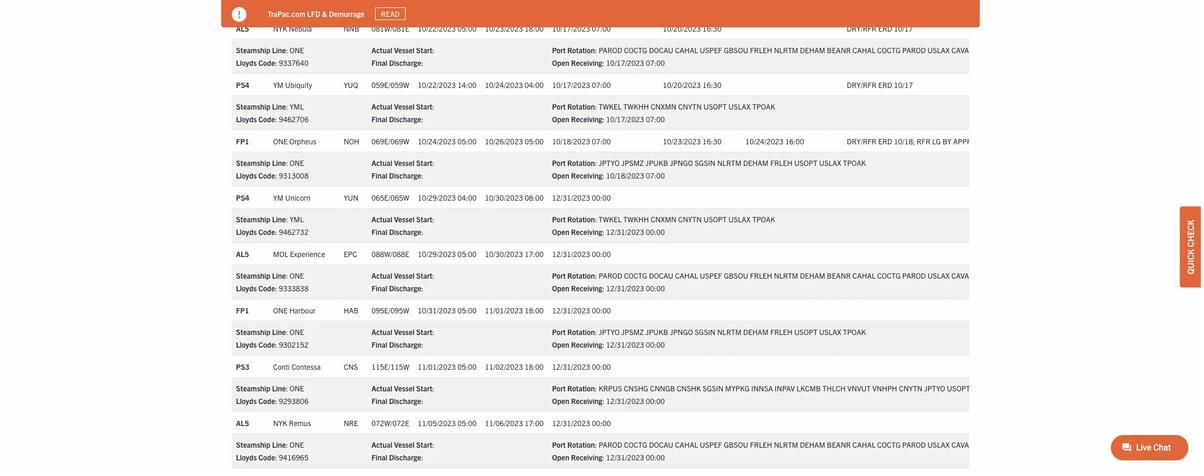 Task type: describe. For each thing, give the bounding box(es) containing it.
final for steamship line : one lloyds code : 9333838
[[372, 284, 387, 293]]

steamship line : yml lloyds code : 9462732
[[236, 215, 309, 237]]

16:00
[[786, 136, 805, 146]]

tpoak inside "port rotation : jptyo jpsmz jpukb jpngo sgsin nlrtm deham frleh usopt uslax tpoak open receiving : 10/18/2023 07:00"
[[843, 158, 866, 168]]

twkhh for 10/17/2023
[[624, 102, 649, 111]]

10/23/2023 18:00
[[485, 24, 544, 33]]

10/20/2023 for 10/23/2023 18:00
[[663, 24, 701, 33]]

discharge for steamship line : one lloyds code : 9313008
[[389, 171, 421, 180]]

tpoak inside port rotation : twkel twkhh cnxmn cnytn usopt uslax tpoak open receiving : 10/17/2023 07:00
[[753, 102, 776, 111]]

10/29/2023 05:00
[[418, 249, 477, 259]]

final for steamship line : one lloyds code : 9293806
[[372, 397, 387, 406]]

9302152
[[279, 340, 309, 350]]

05:00 for 10/29/2023 05:00
[[458, 249, 477, 259]]

docau for steamship line : one lloyds code : 9337640
[[649, 46, 674, 55]]

uslax inside port rotation : parod coctg docau cahal uspef gbsou frleh nlrtm deham beanr cahal coctg parod uslax cavan usopt tpoak open receiving : 10/17/2023 07:00
[[928, 46, 950, 55]]

uslax inside "port rotation : jptyo jpsmz jpukb jpngo sgsin nlrtm deham frleh usopt uslax tpoak open receiving : 10/18/2023 07:00"
[[820, 158, 842, 168]]

072w/072e
[[372, 418, 410, 428]]

nyk nebula
[[273, 24, 312, 33]]

actual for steamship line : one lloyds code : 9293806
[[372, 384, 393, 393]]

nre
[[344, 418, 358, 428]]

10/20/2023 16:30 for 18:00
[[663, 24, 722, 33]]

lg
[[933, 136, 941, 146]]

check
[[1186, 220, 1196, 247]]

9462706
[[279, 115, 309, 124]]

0 horizontal spatial 10/18/2023
[[552, 136, 590, 146]]

vessel for steamship line : one lloyds code : 9416965
[[394, 440, 415, 450]]

11/06/2023 17:00
[[485, 418, 544, 428]]

vessel for steamship line : yml lloyds code : 9462706
[[394, 102, 415, 111]]

11/01/2023 for 11/01/2023 18:00
[[485, 306, 523, 315]]

port for steamship line : one lloyds code : 9293806
[[552, 384, 566, 393]]

9462732
[[279, 227, 309, 237]]

11/05/2023 05:00
[[418, 418, 477, 428]]

8 receiving from the top
[[571, 453, 603, 462]]

read link
[[375, 7, 406, 20]]

059e/059w
[[372, 80, 410, 90]]

nyk remus
[[273, 418, 311, 428]]

deham for steamship line : one lloyds code : 9333838
[[800, 271, 826, 281]]

1 discharge from the top
[[389, 2, 421, 11]]

inpav
[[775, 384, 795, 393]]

port for steamship line : one lloyds code : 9337640
[[552, 46, 566, 55]]

cnshk
[[677, 384, 701, 393]]

yuq
[[344, 80, 358, 90]]

usopt inside port rotation : twkel twkhh cnxmn cnytn usopt uslax tpoak open receiving : 10/17/2023 07:00
[[704, 102, 727, 111]]

10/18/2023 inside "port rotation : jptyo jpsmz jpukb jpngo sgsin nlrtm deham frleh usopt uslax tpoak open receiving : 10/18/2023 07:00"
[[606, 171, 644, 180]]

thlch
[[823, 384, 846, 393]]

10/30/2023 08:00
[[485, 193, 544, 202]]

hab
[[344, 306, 359, 315]]

10/23/2023 16:30
[[663, 136, 722, 146]]

cnytn inside port rotation : krpus cnshg cnngb cnshk sgsin mypkg innsa inpav lkcmb thlch vnvut vnhph cnytn jptyo usopt uslax tpoak open receiving : 12/31/2023 00:00
[[899, 384, 923, 393]]

05:00 for 11/05/2023 05:00
[[458, 418, 477, 428]]

code for steamship line : yml lloyds code : 9462706
[[259, 115, 275, 124]]

final for steamship line : one lloyds code : 9416965
[[372, 453, 387, 462]]

10/29/2023 04:00
[[418, 193, 477, 202]]

noh
[[344, 136, 360, 146]]

twkhh for 12/31/2023
[[624, 215, 649, 224]]

one for steamship line : one lloyds code : 9302152
[[290, 327, 304, 337]]

lloyds for steamship line : one lloyds code : 9293806
[[236, 397, 257, 406]]

nlrtm inside "port rotation : jptyo jpsmz jpukb jpngo sgsin nlrtm deham frleh usopt uslax tpoak open receiving : 10/18/2023 07:00"
[[718, 158, 742, 168]]

069e/069w
[[372, 136, 410, 146]]

vessel for steamship line : yml lloyds code : 9462732
[[394, 215, 415, 224]]

uslax inside port rotation : twkel twkhh cnxmn cnytn usopt uslax tpoak open receiving : 12/31/2023 00:00
[[729, 215, 751, 224]]

quick check
[[1186, 220, 1196, 275]]

port rotation : twkel twkhh cnxmn cnytn usopt uslax tpoak open receiving : 12/31/2023 00:00
[[552, 215, 776, 237]]

code for steamship line : one lloyds code : 9293806
[[259, 397, 275, 406]]

receiving inside port rotation : twkel twkhh cnxmn cnytn usopt uslax tpoak open receiving : 12/31/2023 00:00
[[571, 227, 603, 237]]

final discharge
[[372, 2, 421, 11]]

07:00 inside port rotation : twkel twkhh cnxmn cnytn usopt uslax tpoak open receiving : 10/17/2023 07:00
[[646, 115, 665, 124]]

rfr
[[917, 136, 931, 146]]

lloyds for steamship line : yml lloyds code : 9462706
[[236, 115, 257, 124]]

trapac.com
[[268, 9, 306, 18]]

10/22/2023 14:00
[[418, 80, 477, 90]]

uspef for steamship line : one lloyds code : 9337640
[[700, 46, 723, 55]]

actual for steamship line : one lloyds code : 9416965
[[372, 440, 393, 450]]

start for steamship line : one lloyds code : 9313008
[[416, 158, 433, 168]]

usopt inside port rotation : krpus cnshg cnngb cnshk sgsin mypkg innsa inpav lkcmb thlch vnvut vnhph cnytn jptyo usopt uslax tpoak open receiving : 12/31/2023 00:00
[[947, 384, 971, 393]]

open inside port rotation : twkel twkhh cnxmn cnytn usopt uslax tpoak open receiving : 12/31/2023 00:00
[[552, 227, 570, 237]]

10/22/2023 05:00
[[418, 24, 477, 33]]

actual for steamship line : yml lloyds code : 9462732
[[372, 215, 393, 224]]

usopt inside "port rotation : jptyo jpsmz jpukb jpngo sgsin nlrtm deham frleh usopt uslax tpoak open receiving : 10/18/2023 07:00"
[[795, 158, 818, 168]]

9293806
[[279, 397, 309, 406]]

mol experience
[[273, 249, 325, 259]]

cnshg
[[624, 384, 649, 393]]

quick check link
[[1181, 207, 1202, 288]]

tpoak inside the port rotation : jptyo jpsmz jpukb jpngo sgsin nlrtm deham frleh usopt uslax tpoak open receiving : 12/31/2023 00:00
[[843, 327, 866, 337]]

conti contessa
[[273, 362, 321, 372]]

steamship line : one lloyds code : 9313008
[[236, 158, 309, 180]]

vnhph
[[873, 384, 898, 393]]

10/31/2023
[[418, 306, 456, 315]]

port rotation : krpus cnshg cnngb cnshk sgsin mypkg innsa inpav lkcmb thlch vnvut vnhph cnytn jptyo usopt uslax tpoak open receiving : 12/31/2023 00:00
[[552, 384, 1019, 406]]

steamship for steamship line : one lloyds code : 9293806
[[236, 384, 271, 393]]

mol
[[273, 249, 288, 259]]

start for steamship line : one lloyds code : 9333838
[[416, 271, 433, 281]]

frleh for steamship line : one lloyds code : 9333838
[[750, 271, 773, 281]]

dry/rfr erd 10/17 for 10/24/2023 04:00
[[847, 80, 913, 90]]

orpheus
[[289, 136, 316, 146]]

discharge for steamship line : one lloyds code : 9337640
[[389, 58, 421, 68]]

10/17 for 10/24/2023 04:00
[[894, 80, 913, 90]]

line for 9337640
[[272, 46, 286, 55]]

actual vessel start : final discharge : for : 9293806
[[372, 384, 435, 406]]

sgsin for usopt
[[703, 384, 724, 393]]

nlrtm for steamship line : one lloyds code : 9416965
[[774, 440, 799, 450]]

harbour
[[289, 306, 316, 315]]

17:00 for 11/06/2023 17:00
[[525, 418, 544, 428]]

ym ubiquity
[[273, 80, 312, 90]]

port rotation : jptyo jpsmz jpukb jpngo sgsin nlrtm deham frleh usopt uslax tpoak open receiving : 10/18/2023 07:00
[[552, 158, 866, 180]]

discharge for steamship line : one lloyds code : 9293806
[[389, 397, 421, 406]]

final for steamship line : one lloyds code : 9313008
[[372, 171, 387, 180]]

1 lloyds from the top
[[236, 2, 257, 11]]

line for 9462706
[[272, 102, 286, 111]]

16:30 for 10/23/2023 18:00
[[703, 24, 722, 33]]

115e/115w
[[372, 362, 410, 372]]

epc
[[344, 249, 357, 259]]

actual for steamship line : one lloyds code : 9302152
[[372, 327, 393, 337]]

cavan for steamship line : one lloyds code : 9337640
[[952, 46, 975, 55]]

10/17/2023 07:00 for 10/24/2023 04:00
[[552, 80, 611, 90]]

tpoak inside port rotation : krpus cnshg cnngb cnshk sgsin mypkg innsa inpav lkcmb thlch vnvut vnhph cnytn jptyo usopt uslax tpoak open receiving : 12/31/2023 00:00
[[996, 384, 1019, 393]]

14:00
[[458, 80, 477, 90]]

12/31/2023 inside port rotation : twkel twkhh cnxmn cnytn usopt uslax tpoak open receiving : 12/31/2023 00:00
[[606, 227, 644, 237]]

one harbour
[[273, 306, 316, 315]]

open inside port rotation : parod coctg docau cahal uspef gbsou frleh nlrtm deham beanr cahal coctg parod uslax cavan usopt tpoak open receiving : 10/17/2023 07:00
[[552, 58, 570, 68]]

read
[[381, 9, 400, 18]]

usopt inside the port rotation : jptyo jpsmz jpukb jpngo sgsin nlrtm deham frleh usopt uslax tpoak open receiving : 12/31/2023 00:00
[[795, 327, 818, 337]]

jpsmz for 10/18/2023
[[622, 158, 644, 168]]

ps3
[[236, 362, 249, 372]]

discharge for steamship line : one lloyds code : 9333838
[[389, 284, 421, 293]]

fp1 for one harbour
[[236, 306, 249, 315]]

cns
[[344, 362, 358, 372]]

krpus
[[599, 384, 622, 393]]

experience
[[290, 249, 325, 259]]

port rotation : twkel twkhh cnxmn cnytn usopt uslax tpoak open receiving : 10/17/2023 07:00
[[552, 102, 776, 124]]

steamship line : one lloyds code : 9416965
[[236, 440, 309, 462]]

11/02/2023 18:00
[[485, 362, 544, 372]]

07:00 inside port rotation : parod coctg docau cahal uspef gbsou frleh nlrtm deham beanr cahal coctg parod uslax cavan usopt tpoak open receiving : 10/17/2023 07:00
[[646, 58, 665, 68]]

port for steamship line : one lloyds code : 9313008
[[552, 158, 566, 168]]

5 open from the top
[[552, 284, 570, 293]]

9321237
[[279, 2, 309, 11]]

10/26/2023 05:00
[[485, 136, 544, 146]]

10/30/2023 17:00
[[485, 249, 544, 259]]

jptyo inside port rotation : krpus cnshg cnngb cnshk sgsin mypkg innsa inpav lkcmb thlch vnvut vnhph cnytn jptyo usopt uslax tpoak open receiving : 12/31/2023 00:00
[[925, 384, 946, 393]]

receiving inside "port rotation : jptyo jpsmz jpukb jpngo sgsin nlrtm deham frleh usopt uslax tpoak open receiving : 10/18/2023 07:00"
[[571, 171, 603, 180]]

00:00 inside port rotation : krpus cnshg cnngb cnshk sgsin mypkg innsa inpav lkcmb thlch vnvut vnhph cnytn jptyo usopt uslax tpoak open receiving : 12/31/2023 00:00
[[646, 397, 665, 406]]

10/31/2023 05:00
[[418, 306, 477, 315]]

12/31/2023 00:00 for 10/30/2023 08:00
[[552, 193, 611, 202]]

discharge for steamship line : yml lloyds code : 9462732
[[389, 227, 421, 237]]

docau for steamship line : one lloyds code : 9333838
[[649, 271, 674, 281]]

trapac.com lfd & demurrage
[[268, 9, 365, 18]]

sgsin for 12/31/2023
[[695, 327, 716, 337]]

actual for steamship line : one lloyds code : 9313008
[[372, 158, 393, 168]]

cavan for steamship line : one lloyds code : 9333838
[[952, 271, 975, 281]]

081w/081e
[[372, 24, 410, 33]]

05:00 for 10/26/2023 05:00
[[525, 136, 544, 146]]

gbsou for steamship line : one lloyds code : 9333838
[[724, 271, 749, 281]]

9337640
[[279, 58, 309, 68]]

open inside "port rotation : jptyo jpsmz jpukb jpngo sgsin nlrtm deham frleh usopt uslax tpoak open receiving : 10/18/2023 07:00"
[[552, 171, 570, 180]]

final for steamship line : one lloyds code : 9302152
[[372, 340, 387, 350]]

actual for steamship line : one lloyds code : 9333838
[[372, 271, 393, 281]]

10/18;
[[894, 136, 916, 146]]

open inside port rotation : krpus cnshg cnngb cnshk sgsin mypkg innsa inpav lkcmb thlch vnvut vnhph cnytn jptyo usopt uslax tpoak open receiving : 12/31/2023 00:00
[[552, 397, 570, 406]]

line for 9333838
[[272, 271, 286, 281]]

solid image
[[232, 7, 247, 22]]

discharge for steamship line : yml lloyds code : 9462706
[[389, 115, 421, 124]]

deham for steamship line : one lloyds code : 9416965
[[800, 440, 826, 450]]

cavan for steamship line : one lloyds code : 9416965
[[952, 440, 975, 450]]

conti
[[273, 362, 290, 372]]

start for steamship line : one lloyds code : 9416965
[[416, 440, 433, 450]]

&
[[322, 9, 327, 18]]

10/30/2023 for 10/30/2023 08:00
[[485, 193, 523, 202]]

8 open from the top
[[552, 453, 570, 462]]

10/26/2023
[[485, 136, 523, 146]]

code for steamship line : yml lloyds code : 9462732
[[259, 227, 275, 237]]

lloyds for steamship line : one lloyds code : 9302152
[[236, 340, 257, 350]]

usopt inside port rotation : twkel twkhh cnxmn cnytn usopt uslax tpoak open receiving : 12/31/2023 00:00
[[704, 215, 727, 224]]



Task type: locate. For each thing, give the bounding box(es) containing it.
1 vessel from the top
[[394, 46, 415, 55]]

receiving inside port rotation : krpus cnshg cnngb cnshk sgsin mypkg innsa inpav lkcmb thlch vnvut vnhph cnytn jptyo usopt uslax tpoak open receiving : 12/31/2023 00:00
[[571, 397, 603, 406]]

1 vertical spatial beanr
[[827, 271, 851, 281]]

vessel down 072w/072e
[[394, 440, 415, 450]]

line up the 9313008
[[272, 158, 286, 168]]

lkcmb
[[797, 384, 821, 393]]

10/29/2023 for 10/29/2023 05:00
[[418, 249, 456, 259]]

3 beanr from the top
[[827, 440, 851, 450]]

code left 9337640
[[259, 58, 275, 68]]

cnytn
[[679, 102, 702, 111], [679, 215, 702, 224], [899, 384, 923, 393]]

frleh inside port rotation : parod coctg docau cahal uspef gbsou frleh nlrtm deham beanr cahal coctg parod uslax cavan usopt tpoak open receiving : 10/17/2023 07:00
[[750, 46, 773, 55]]

1 horizontal spatial 04:00
[[525, 80, 544, 90]]

4 12/31/2023 00:00 from the top
[[552, 362, 611, 372]]

0 vertical spatial 18:00
[[525, 24, 544, 33]]

10/22/2023 down final discharge
[[418, 24, 456, 33]]

7 open from the top
[[552, 397, 570, 406]]

1 vertical spatial jpngo
[[670, 327, 693, 337]]

1 horizontal spatial 10/24/2023
[[485, 80, 523, 90]]

discharge up 081w/081e
[[389, 2, 421, 11]]

rotation inside port rotation : twkel twkhh cnxmn cnytn usopt uslax tpoak open receiving : 10/17/2023 07:00
[[568, 102, 595, 111]]

jpngo inside "port rotation : jptyo jpsmz jpukb jpngo sgsin nlrtm deham frleh usopt uslax tpoak open receiving : 10/18/2023 07:00"
[[670, 158, 693, 168]]

18:00 for 10/23/2023 18:00
[[525, 24, 544, 33]]

ps4 down steamship line : one lloyds code : 9313008
[[236, 193, 249, 202]]

2 lloyds from the top
[[236, 58, 257, 68]]

ym left unicorn
[[273, 193, 284, 202]]

0 vertical spatial beanr
[[827, 46, 851, 55]]

07:00 inside "port rotation : jptyo jpsmz jpukb jpngo sgsin nlrtm deham frleh usopt uslax tpoak open receiving : 10/18/2023 07:00"
[[646, 171, 665, 180]]

code for steamship line : one lloyds code : 9313008
[[259, 171, 275, 180]]

lloyds left the 9313008
[[236, 171, 257, 180]]

actual down 088w/088e on the bottom left of page
[[372, 271, 393, 281]]

lloyds inside steamship line : yml lloyds code : 9462732
[[236, 227, 257, 237]]

port inside port rotation : twkel twkhh cnxmn cnytn usopt uslax tpoak open receiving : 12/31/2023 00:00
[[552, 215, 566, 224]]

actual down 059e/059w
[[372, 102, 393, 111]]

rotation inside port rotation : parod coctg docau cahal uspef gbsou frleh nlrtm deham beanr cahal coctg parod uslax cavan usopt tpoak open receiving : 10/17/2023 07:00
[[568, 46, 595, 55]]

dry/rfr
[[847, 24, 877, 33], [847, 80, 877, 90], [847, 136, 877, 146]]

04:00 for 10/24/2023 04:00
[[525, 80, 544, 90]]

docau inside port rotation : parod coctg docau cahal uspef gbsou frleh nlrtm deham beanr cahal coctg parod uslax cavan usopt tpoak open receiving : 10/17/2023 07:00
[[649, 46, 674, 55]]

code left 9416965
[[259, 453, 275, 462]]

10/17/2023
[[552, 24, 590, 33], [606, 58, 644, 68], [552, 80, 590, 90], [606, 115, 644, 124]]

port inside port rotation : krpus cnshg cnngb cnshk sgsin mypkg innsa inpav lkcmb thlch vnvut vnhph cnytn jptyo usopt uslax tpoak open receiving : 12/31/2023 00:00
[[552, 384, 566, 393]]

4 vessel from the top
[[394, 215, 415, 224]]

1 uspef from the top
[[700, 46, 723, 55]]

10/23/2023 for 10/23/2023 16:30
[[663, 136, 701, 146]]

discharge up the 095e/095w
[[389, 284, 421, 293]]

0 vertical spatial yml
[[290, 102, 304, 111]]

deham inside the port rotation : jptyo jpsmz jpukb jpngo sgsin nlrtm deham frleh usopt uslax tpoak open receiving : 12/31/2023 00:00
[[744, 327, 769, 337]]

11/06/2023
[[485, 418, 523, 428]]

frleh for steamship line : one lloyds code : 9337640
[[750, 46, 773, 55]]

1 yml from the top
[[290, 102, 304, 111]]

2 10/30/2023 from the top
[[485, 249, 523, 259]]

deham inside "port rotation : jptyo jpsmz jpukb jpngo sgsin nlrtm deham frleh usopt uslax tpoak open receiving : 10/18/2023 07:00"
[[744, 158, 769, 168]]

code left 9321237
[[259, 2, 275, 11]]

0 vertical spatial uspef
[[700, 46, 723, 55]]

1 vertical spatial jpukb
[[646, 327, 669, 337]]

by
[[943, 136, 952, 146]]

10/22/2023 left 14:00
[[418, 80, 456, 90]]

fp1
[[236, 136, 249, 146], [236, 306, 249, 315]]

0 vertical spatial al5
[[236, 24, 249, 33]]

1 vertical spatial 10/17/2023 07:00
[[552, 80, 611, 90]]

10/17/2023 07:00
[[552, 24, 611, 33], [552, 80, 611, 90]]

10/20/2023 16:30 for 04:00
[[663, 80, 722, 90]]

line for 9416965
[[272, 440, 286, 450]]

1 jpukb from the top
[[646, 158, 669, 168]]

0 horizontal spatial 10/24/2023
[[418, 136, 456, 146]]

ym for ym unicorn
[[273, 193, 284, 202]]

1 vertical spatial fp1
[[236, 306, 249, 315]]

deham inside port rotation : parod coctg docau cahal uspef gbsou frleh nlrtm deham beanr cahal coctg parod uslax cavan usopt tpoak open receiving : 10/17/2023 07:00
[[800, 46, 826, 55]]

start down "10/24/2023 05:00"
[[416, 158, 433, 168]]

cnngb
[[650, 384, 675, 393]]

nyk for nyk remus
[[273, 418, 287, 428]]

yml for steamship line : yml lloyds code : 9462706
[[290, 102, 304, 111]]

line up 9416965
[[272, 440, 286, 450]]

yml
[[290, 102, 304, 111], [290, 215, 304, 224]]

2 erd from the top
[[879, 80, 893, 90]]

4 actual from the top
[[372, 215, 393, 224]]

0 vertical spatial gbsou
[[724, 46, 749, 55]]

1 vertical spatial yml
[[290, 215, 304, 224]]

1 vertical spatial 10/20/2023
[[663, 80, 701, 90]]

1 12/31/2023 00:00 from the top
[[552, 193, 611, 202]]

actual vessel start : final discharge : up 115e/115w
[[372, 327, 435, 350]]

5 receiving from the top
[[571, 284, 603, 293]]

cnxmn for : 12/31/2023 00:00
[[651, 215, 677, 224]]

steamship for steamship line : one lloyds code : 9333838
[[236, 271, 271, 281]]

steamship inside steamship line : one lloyds code : 9333838
[[236, 271, 271, 281]]

steamship for steamship line : one lloyds code : 9416965
[[236, 440, 271, 450]]

3 rotation from the top
[[568, 158, 595, 168]]

10/22/2023 for 10/22/2023 05:00
[[418, 24, 456, 33]]

actual down 081w/081e
[[372, 46, 393, 55]]

2 beanr from the top
[[827, 271, 851, 281]]

final up 081w/081e
[[372, 2, 387, 11]]

start down the 10/29/2023 05:00
[[416, 271, 433, 281]]

steamship for steamship line : one lloyds code : 9313008
[[236, 158, 271, 168]]

nebula
[[289, 24, 312, 33]]

beanr for steamship line : one lloyds code : 9416965
[[827, 440, 851, 450]]

docau
[[649, 46, 674, 55], [649, 271, 674, 281], [649, 440, 674, 450]]

contessa
[[292, 362, 321, 372]]

0 vertical spatial erd
[[879, 24, 893, 33]]

code inside steamship line : yml lloyds code : 9462706
[[259, 115, 275, 124]]

actual vessel start : final discharge : up 059e/059w
[[372, 46, 435, 68]]

1 vertical spatial 17:00
[[525, 418, 544, 428]]

twkel for 12/31/2023
[[599, 215, 622, 224]]

nyk for nyk nebula
[[273, 24, 287, 33]]

one up 9337640
[[290, 46, 304, 55]]

10/24/2023
[[485, 80, 523, 90], [418, 136, 456, 146], [746, 136, 784, 146]]

actual down "065e/065w"
[[372, 215, 393, 224]]

lloyds up ps3
[[236, 340, 257, 350]]

lloyds inside the steamship line : one lloyds code : 9302152
[[236, 340, 257, 350]]

rotation for steamship line : yml lloyds code : 9462732
[[568, 215, 595, 224]]

code for steamship line : one lloyds code : 9333838
[[259, 284, 275, 293]]

1 vertical spatial 10/29/2023
[[418, 249, 456, 259]]

2 vertical spatial cnytn
[[899, 384, 923, 393]]

2 vertical spatial gbsou
[[724, 440, 749, 450]]

5 start from the top
[[416, 271, 433, 281]]

lfd
[[307, 9, 321, 18]]

line inside the steamship line : one lloyds code : 9416965
[[272, 440, 286, 450]]

port inside "port rotation : jptyo jpsmz jpukb jpngo sgsin nlrtm deham frleh usopt uslax tpoak open receiving : 10/18/2023 07:00"
[[552, 158, 566, 168]]

3 docau from the top
[[649, 440, 674, 450]]

nyk
[[273, 24, 287, 33], [273, 418, 287, 428]]

1 ps4 from the top
[[236, 80, 249, 90]]

frleh inside "port rotation : jptyo jpsmz jpukb jpngo sgsin nlrtm deham frleh usopt uslax tpoak open receiving : 10/18/2023 07:00"
[[771, 158, 793, 168]]

lloyds for steamship line : one lloyds code : 9333838
[[236, 284, 257, 293]]

11/05/2023
[[418, 418, 456, 428]]

2 vertical spatial cavan
[[952, 440, 975, 450]]

line up 9337640
[[272, 46, 286, 55]]

5 port from the top
[[552, 271, 566, 281]]

nnb
[[344, 24, 359, 33]]

lloyds left 9416965
[[236, 453, 257, 462]]

1 vertical spatial jpsmz
[[622, 327, 644, 337]]

steamship inside steamship line : yml lloyds code : 9462706
[[236, 102, 271, 111]]

1 vertical spatial ym
[[273, 193, 284, 202]]

one for steamship line : one lloyds code : 9313008
[[290, 158, 304, 168]]

uslax inside port rotation : twkel twkhh cnxmn cnytn usopt uslax tpoak open receiving : 10/17/2023 07:00
[[729, 102, 751, 111]]

innsa
[[752, 384, 773, 393]]

discharge up 088w/088e on the bottom left of page
[[389, 227, 421, 237]]

steamship inside steamship line : one lloyds code : 9313008
[[236, 158, 271, 168]]

erd for 18:00
[[879, 24, 893, 33]]

3 lloyds from the top
[[236, 115, 257, 124]]

one inside the steamship line : one lloyds code : 9416965
[[290, 440, 304, 450]]

actual vessel start : final discharge :
[[372, 46, 435, 68], [372, 102, 435, 124], [372, 158, 435, 180], [372, 215, 435, 237], [372, 271, 435, 293], [372, 327, 435, 350], [372, 384, 435, 406], [372, 440, 435, 462]]

actual vessel start : final discharge : down "065e/065w"
[[372, 215, 435, 237]]

jpngo
[[670, 158, 693, 168], [670, 327, 693, 337]]

al5 down solid icon
[[236, 24, 249, 33]]

code inside the steamship line : one lloyds code : 9416965
[[259, 453, 275, 462]]

steamship for steamship line : one lloyds code : 9302152
[[236, 327, 271, 337]]

fp1 down steamship line : one lloyds code : 9333838
[[236, 306, 249, 315]]

lloyds for steamship line : one lloyds code : 9313008
[[236, 171, 257, 180]]

11/01/2023 18:00
[[485, 306, 544, 315]]

final up 115e/115w
[[372, 340, 387, 350]]

start down 10/22/2023 14:00 at the top
[[416, 102, 433, 111]]

final up 072w/072e
[[372, 397, 387, 406]]

al5
[[236, 24, 249, 33], [236, 249, 249, 259], [236, 418, 249, 428]]

1 final from the top
[[372, 2, 387, 11]]

lloyds code : 9321237
[[236, 2, 309, 11]]

parod
[[599, 46, 623, 55], [903, 46, 926, 55], [599, 271, 623, 281], [903, 271, 926, 281], [599, 440, 623, 450], [903, 440, 926, 450]]

port inside port rotation : twkel twkhh cnxmn cnytn usopt uslax tpoak open receiving : 10/17/2023 07:00
[[552, 102, 566, 111]]

1 vertical spatial port rotation : parod coctg docau cahal uspef gbsou frleh nlrtm deham beanr cahal coctg parod uslax cavan usopt tpoak open receiving : 12/31/2023 00:00
[[552, 440, 1024, 462]]

vessel down 081w/081e
[[394, 46, 415, 55]]

actual vessel start : final discharge : down 115e/115w
[[372, 384, 435, 406]]

beanr inside port rotation : parod coctg docau cahal uspef gbsou frleh nlrtm deham beanr cahal coctg parod uslax cavan usopt tpoak open receiving : 10/17/2023 07:00
[[827, 46, 851, 55]]

actual down 069e/069w
[[372, 158, 393, 168]]

code for steamship line : one lloyds code : 9302152
[[259, 340, 275, 350]]

vessel for steamship line : one lloyds code : 9333838
[[394, 271, 415, 281]]

2 al5 from the top
[[236, 249, 249, 259]]

steamship
[[236, 46, 271, 55], [236, 102, 271, 111], [236, 158, 271, 168], [236, 215, 271, 224], [236, 271, 271, 281], [236, 327, 271, 337], [236, 384, 271, 393], [236, 440, 271, 450]]

yml up 9462706
[[290, 102, 304, 111]]

2 horizontal spatial 10/24/2023
[[746, 136, 784, 146]]

10/29/2023 right 088w/088e on the bottom left of page
[[418, 249, 456, 259]]

lloyds left 9333838
[[236, 284, 257, 293]]

yun
[[344, 193, 359, 202]]

3 16:30 from the top
[[703, 136, 722, 146]]

10/17/2023 inside port rotation : twkel twkhh cnxmn cnytn usopt uslax tpoak open receiving : 10/17/2023 07:00
[[606, 115, 644, 124]]

1 vertical spatial 10/30/2023
[[485, 249, 523, 259]]

discharge up 115e/115w
[[389, 340, 421, 350]]

4 lloyds from the top
[[236, 171, 257, 180]]

05:00 right '10/31/2023'
[[458, 306, 477, 315]]

5 line from the top
[[272, 271, 286, 281]]

nlrtm inside the port rotation : jptyo jpsmz jpukb jpngo sgsin nlrtm deham frleh usopt uslax tpoak open receiving : 12/31/2023 00:00
[[718, 327, 742, 337]]

code left the 9313008
[[259, 171, 275, 180]]

11/01/2023
[[485, 306, 523, 315], [418, 362, 456, 372]]

final up 059e/059w
[[372, 58, 387, 68]]

8 port from the top
[[552, 440, 566, 450]]

3 vessel from the top
[[394, 158, 415, 168]]

cavan inside port rotation : parod coctg docau cahal uspef gbsou frleh nlrtm deham beanr cahal coctg parod uslax cavan usopt tpoak open receiving : 10/17/2023 07:00
[[952, 46, 975, 55]]

lloyds for steamship line : one lloyds code : 9337640
[[236, 58, 257, 68]]

12/31/2023 inside port rotation : krpus cnshg cnngb cnshk sgsin mypkg innsa inpav lkcmb thlch vnvut vnhph cnytn jptyo usopt uslax tpoak open receiving : 12/31/2023 00:00
[[606, 397, 644, 406]]

9 lloyds from the top
[[236, 453, 257, 462]]

actual vessel start : final discharge : up "065e/065w"
[[372, 158, 435, 180]]

frleh inside the port rotation : jptyo jpsmz jpukb jpngo sgsin nlrtm deham frleh usopt uslax tpoak open receiving : 12/31/2023 00:00
[[771, 327, 793, 337]]

sgsin inside port rotation : krpus cnshg cnngb cnshk sgsin mypkg innsa inpav lkcmb thlch vnvut vnhph cnytn jptyo usopt uslax tpoak open receiving : 12/31/2023 00:00
[[703, 384, 724, 393]]

one up the 9313008
[[290, 158, 304, 168]]

ps4 down steamship line : one lloyds code : 9337640
[[236, 80, 249, 90]]

1 open from the top
[[552, 58, 570, 68]]

12/31/2023 inside the port rotation : jptyo jpsmz jpukb jpngo sgsin nlrtm deham frleh usopt uslax tpoak open receiving : 12/31/2023 00:00
[[606, 340, 644, 350]]

start for steamship line : one lloyds code : 9293806
[[416, 384, 433, 393]]

2 vertical spatial 18:00
[[525, 362, 544, 372]]

al5 for mol experience
[[236, 249, 249, 259]]

one left harbour
[[273, 306, 288, 315]]

final up 088w/088e on the bottom left of page
[[372, 227, 387, 237]]

1 10/17 from the top
[[894, 24, 913, 33]]

one inside steamship line : one lloyds code : 9333838
[[290, 271, 304, 281]]

3 12/31/2023 00:00 from the top
[[552, 306, 611, 315]]

vessel
[[394, 46, 415, 55], [394, 102, 415, 111], [394, 158, 415, 168], [394, 215, 415, 224], [394, 271, 415, 281], [394, 327, 415, 337], [394, 384, 415, 393], [394, 440, 415, 450]]

port rotation : parod coctg docau cahal uspef gbsou frleh nlrtm deham beanr cahal coctg parod uslax cavan usopt tpoak open receiving : 10/17/2023 07:00
[[552, 46, 1024, 68]]

0 vertical spatial twkel
[[599, 102, 622, 111]]

line for 9313008
[[272, 158, 286, 168]]

2 ym from the top
[[273, 193, 284, 202]]

uslax inside port rotation : krpus cnshg cnngb cnshk sgsin mypkg innsa inpav lkcmb thlch vnvut vnhph cnytn jptyo usopt uslax tpoak open receiving : 12/31/2023 00:00
[[972, 384, 995, 393]]

remus
[[289, 418, 311, 428]]

12/31/2023 00:00 for 10/30/2023 17:00
[[552, 249, 611, 259]]

1 vertical spatial al5
[[236, 249, 249, 259]]

erd for 04:00
[[879, 80, 893, 90]]

1 steamship from the top
[[236, 46, 271, 55]]

0 vertical spatial 10/29/2023
[[418, 193, 456, 202]]

5 lloyds from the top
[[236, 227, 257, 237]]

2 vertical spatial erd
[[879, 136, 893, 146]]

steamship line : yml lloyds code : 9462706
[[236, 102, 309, 124]]

7 code from the top
[[259, 340, 275, 350]]

start for steamship line : one lloyds code : 9302152
[[416, 327, 433, 337]]

3 discharge from the top
[[389, 115, 421, 124]]

open inside the port rotation : jptyo jpsmz jpukb jpngo sgsin nlrtm deham frleh usopt uslax tpoak open receiving : 12/31/2023 00:00
[[552, 340, 570, 350]]

18:00
[[525, 24, 544, 33], [525, 306, 544, 315], [525, 362, 544, 372]]

usopt inside port rotation : parod coctg docau cahal uspef gbsou frleh nlrtm deham beanr cahal coctg parod uslax cavan usopt tpoak open receiving : 10/17/2023 07:00
[[977, 46, 1000, 55]]

nyk down "trapac.com"
[[273, 24, 287, 33]]

dry/rfr erd 10/17 for 10/23/2023 18:00
[[847, 24, 913, 33]]

1 twkhh from the top
[[624, 102, 649, 111]]

1 gbsou from the top
[[724, 46, 749, 55]]

0 vertical spatial 10/23/2023
[[485, 24, 523, 33]]

1 cavan from the top
[[952, 46, 975, 55]]

one up 9333838
[[290, 271, 304, 281]]

actual vessel start : final discharge : down 088w/088e on the bottom left of page
[[372, 271, 435, 293]]

1 vertical spatial docau
[[649, 271, 674, 281]]

discharge down 072w/072e
[[389, 453, 421, 462]]

2 vertical spatial beanr
[[827, 440, 851, 450]]

7 actual from the top
[[372, 384, 393, 393]]

lloyds left 9462706
[[236, 115, 257, 124]]

11/01/2023 for 11/01/2023 05:00
[[418, 362, 456, 372]]

lloyds inside steamship line : one lloyds code : 9337640
[[236, 58, 257, 68]]

start
[[416, 46, 433, 55], [416, 102, 433, 111], [416, 158, 433, 168], [416, 215, 433, 224], [416, 271, 433, 281], [416, 327, 433, 337], [416, 384, 433, 393], [416, 440, 433, 450]]

one up 9416965
[[290, 440, 304, 450]]

rotation for steamship line : one lloyds code : 9337640
[[568, 46, 595, 55]]

1 10/22/2023 from the top
[[418, 24, 456, 33]]

nyk left remus
[[273, 418, 287, 428]]

line up "9462732" at the left of page
[[272, 215, 286, 224]]

0 vertical spatial 10/17
[[894, 24, 913, 33]]

1 10/20/2023 16:30 from the top
[[663, 24, 722, 33]]

vessel for steamship line : one lloyds code : 9302152
[[394, 327, 415, 337]]

2 jpukb from the top
[[646, 327, 669, 337]]

0 vertical spatial 10/20/2023 16:30
[[663, 24, 722, 33]]

10/17
[[894, 24, 913, 33], [894, 80, 913, 90]]

1 vertical spatial twkel
[[599, 215, 622, 224]]

lloyds left "trapac.com"
[[236, 2, 257, 11]]

rotation inside port rotation : twkel twkhh cnxmn cnytn usopt uslax tpoak open receiving : 12/31/2023 00:00
[[568, 215, 595, 224]]

jpsmz inside "port rotation : jptyo jpsmz jpukb jpngo sgsin nlrtm deham frleh usopt uslax tpoak open receiving : 10/18/2023 07:00"
[[622, 158, 644, 168]]

6 final from the top
[[372, 284, 387, 293]]

05:00 left "11/02/2023"
[[458, 362, 477, 372]]

port
[[552, 46, 566, 55], [552, 102, 566, 111], [552, 158, 566, 168], [552, 215, 566, 224], [552, 271, 566, 281], [552, 327, 566, 337], [552, 384, 566, 393], [552, 440, 566, 450]]

yml up "9462732" at the left of page
[[290, 215, 304, 224]]

0 vertical spatial sgsin
[[695, 158, 716, 168]]

one inside steamship line : one lloyds code : 9337640
[[290, 46, 304, 55]]

actual down 072w/072e
[[372, 440, 393, 450]]

3 start from the top
[[416, 158, 433, 168]]

line inside steamship line : one lloyds code : 9293806
[[272, 384, 286, 393]]

0 vertical spatial 10/17/2023 07:00
[[552, 24, 611, 33]]

start for steamship line : yml lloyds code : 9462732
[[416, 215, 433, 224]]

8 actual vessel start : final discharge : from the top
[[372, 440, 435, 462]]

0 vertical spatial nyk
[[273, 24, 287, 33]]

0 vertical spatial ym
[[273, 80, 284, 90]]

steamship line : one lloyds code : 9302152
[[236, 327, 309, 350]]

final for steamship line : yml lloyds code : 9462732
[[372, 227, 387, 237]]

10/17/2023 inside port rotation : parod coctg docau cahal uspef gbsou frleh nlrtm deham beanr cahal coctg parod uslax cavan usopt tpoak open receiving : 10/17/2023 07:00
[[606, 58, 644, 68]]

steamship for steamship line : yml lloyds code : 9462732
[[236, 215, 271, 224]]

6 start from the top
[[416, 327, 433, 337]]

discharge up 072w/072e
[[389, 397, 421, 406]]

al5 down steamship line : one lloyds code : 9293806
[[236, 418, 249, 428]]

port rotation : jptyo jpsmz jpukb jpngo sgsin nlrtm deham frleh usopt uslax tpoak open receiving : 12/31/2023 00:00
[[552, 327, 866, 350]]

2 fp1 from the top
[[236, 306, 249, 315]]

0 vertical spatial 17:00
[[525, 249, 544, 259]]

line inside steamship line : one lloyds code : 9337640
[[272, 46, 286, 55]]

3 gbsou from the top
[[724, 440, 749, 450]]

6 lloyds from the top
[[236, 284, 257, 293]]

lloyds left 9337640
[[236, 58, 257, 68]]

1 17:00 from the top
[[525, 249, 544, 259]]

0 vertical spatial ps4
[[236, 80, 249, 90]]

jptyo inside "port rotation : jptyo jpsmz jpukb jpngo sgsin nlrtm deham frleh usopt uslax tpoak open receiving : 10/18/2023 07:00"
[[599, 158, 620, 168]]

2 vertical spatial docau
[[649, 440, 674, 450]]

line up 9293806
[[272, 384, 286, 393]]

2 port from the top
[[552, 102, 566, 111]]

05:00 right 10/26/2023
[[525, 136, 544, 146]]

port inside port rotation : parod coctg docau cahal uspef gbsou frleh nlrtm deham beanr cahal coctg parod uslax cavan usopt tpoak open receiving : 10/17/2023 07:00
[[552, 46, 566, 55]]

approval
[[954, 136, 990, 146]]

1 vertical spatial 16:30
[[703, 80, 722, 90]]

gbsou for steamship line : one lloyds code : 9337640
[[724, 46, 749, 55]]

one left orpheus
[[273, 136, 288, 146]]

1 port rotation : parod coctg docau cahal uspef gbsou frleh nlrtm deham beanr cahal coctg parod uslax cavan usopt tpoak open receiving : 12/31/2023 00:00 from the top
[[552, 271, 1024, 293]]

port for steamship line : yml lloyds code : 9462732
[[552, 215, 566, 224]]

steamship inside the steamship line : one lloyds code : 9302152
[[236, 327, 271, 337]]

code inside steamship line : one lloyds code : 9337640
[[259, 58, 275, 68]]

1 start from the top
[[416, 46, 433, 55]]

3 dry/rfr from the top
[[847, 136, 877, 146]]

1 horizontal spatial 11/01/2023
[[485, 306, 523, 315]]

uspef inside port rotation : parod coctg docau cahal uspef gbsou frleh nlrtm deham beanr cahal coctg parod uslax cavan usopt tpoak open receiving : 10/17/2023 07:00
[[700, 46, 723, 55]]

9313008
[[279, 171, 309, 180]]

1 vertical spatial 10/22/2023
[[418, 80, 456, 90]]

line inside steamship line : yml lloyds code : 9462706
[[272, 102, 286, 111]]

line inside steamship line : yml lloyds code : 9462732
[[272, 215, 286, 224]]

1 vertical spatial cnxmn
[[651, 215, 677, 224]]

line for 9302152
[[272, 327, 286, 337]]

one for steamship line : one lloyds code : 9333838
[[290, 271, 304, 281]]

lloyds inside steamship line : one lloyds code : 9333838
[[236, 284, 257, 293]]

05:00 for 10/31/2023 05:00
[[458, 306, 477, 315]]

0 vertical spatial jpsmz
[[622, 158, 644, 168]]

1 ym from the top
[[273, 80, 284, 90]]

00:00 inside port rotation : twkel twkhh cnxmn cnytn usopt uslax tpoak open receiving : 12/31/2023 00:00
[[646, 227, 665, 237]]

vessel down "065e/065w"
[[394, 215, 415, 224]]

1 vertical spatial twkhh
[[624, 215, 649, 224]]

05:00 for 10/22/2023 05:00
[[458, 24, 477, 33]]

6 rotation from the top
[[568, 327, 595, 337]]

1 horizontal spatial 10/18/2023
[[606, 171, 644, 180]]

ym unicorn
[[273, 193, 311, 202]]

2 vertical spatial jptyo
[[925, 384, 946, 393]]

2 10/22/2023 from the top
[[418, 80, 456, 90]]

065e/065w
[[372, 193, 410, 202]]

1 vertical spatial 10/17
[[894, 80, 913, 90]]

2 17:00 from the top
[[525, 418, 544, 428]]

discharge up 069e/069w
[[389, 115, 421, 124]]

10/24/2023 04:00
[[485, 80, 544, 90]]

line up the 9302152
[[272, 327, 286, 337]]

discharge up "065e/065w"
[[389, 171, 421, 180]]

beanr for steamship line : one lloyds code : 9337640
[[827, 46, 851, 55]]

rotation inside "port rotation : jptyo jpsmz jpukb jpngo sgsin nlrtm deham frleh usopt uslax tpoak open receiving : 10/18/2023 07:00"
[[568, 158, 595, 168]]

lloyds left "9462732" at the left of page
[[236, 227, 257, 237]]

3 cavan from the top
[[952, 440, 975, 450]]

ym left ubiquity
[[273, 80, 284, 90]]

9 code from the top
[[259, 453, 275, 462]]

2 vertical spatial dry/rfr
[[847, 136, 877, 146]]

actual
[[372, 46, 393, 55], [372, 102, 393, 111], [372, 158, 393, 168], [372, 215, 393, 224], [372, 271, 393, 281], [372, 327, 393, 337], [372, 384, 393, 393], [372, 440, 393, 450]]

7 discharge from the top
[[389, 340, 421, 350]]

receiving inside port rotation : twkel twkhh cnxmn cnytn usopt uslax tpoak open receiving : 10/17/2023 07:00
[[571, 115, 603, 124]]

fp1 up steamship line : one lloyds code : 9313008
[[236, 136, 249, 146]]

vessel down the 095e/095w
[[394, 327, 415, 337]]

code left 9462706
[[259, 115, 275, 124]]

6 line from the top
[[272, 327, 286, 337]]

nlrtm for steamship line : one lloyds code : 9333838
[[774, 271, 799, 281]]

steamship inside the steamship line : one lloyds code : 9416965
[[236, 440, 271, 450]]

dry/rfr for 10/23/2023 18:00
[[847, 24, 877, 33]]

1 vertical spatial dry/rfr erd 10/17
[[847, 80, 913, 90]]

07:00
[[592, 24, 611, 33], [646, 58, 665, 68], [592, 80, 611, 90], [646, 115, 665, 124], [592, 136, 611, 146], [646, 171, 665, 180]]

1 erd from the top
[[879, 24, 893, 33]]

gbsou
[[724, 46, 749, 55], [724, 271, 749, 281], [724, 440, 749, 450]]

nlrtm
[[774, 46, 799, 55], [718, 158, 742, 168], [774, 271, 799, 281], [718, 327, 742, 337], [774, 440, 799, 450]]

1 line from the top
[[272, 46, 286, 55]]

0 vertical spatial dry/rfr erd 10/17
[[847, 24, 913, 33]]

code left 9293806
[[259, 397, 275, 406]]

code up the conti
[[259, 340, 275, 350]]

05:00 right 11/05/2023
[[458, 418, 477, 428]]

5 code from the top
[[259, 227, 275, 237]]

1 vertical spatial 10/23/2023
[[663, 136, 701, 146]]

actual vessel start : final discharge : down 059e/059w
[[372, 102, 435, 124]]

vessel for steamship line : one lloyds code : 9313008
[[394, 158, 415, 168]]

3 final from the top
[[372, 115, 387, 124]]

receiving inside the port rotation : jptyo jpsmz jpukb jpngo sgsin nlrtm deham frleh usopt uslax tpoak open receiving : 12/31/2023 00:00
[[571, 340, 603, 350]]

2 10/20/2023 16:30 from the top
[[663, 80, 722, 90]]

unicorn
[[285, 193, 311, 202]]

one orpheus
[[273, 136, 316, 146]]

10/24/2023 for 10/24/2023 05:00
[[418, 136, 456, 146]]

1 vertical spatial 04:00
[[458, 193, 477, 202]]

18:00 for 11/02/2023 18:00
[[525, 362, 544, 372]]

0 vertical spatial cnxmn
[[651, 102, 677, 111]]

12/31/2023 00:00
[[552, 193, 611, 202], [552, 249, 611, 259], [552, 306, 611, 315], [552, 362, 611, 372], [552, 418, 611, 428]]

10/22/2023
[[418, 24, 456, 33], [418, 80, 456, 90]]

2 vertical spatial sgsin
[[703, 384, 724, 393]]

vessel down 069e/069w
[[394, 158, 415, 168]]

2 vertical spatial 16:30
[[703, 136, 722, 146]]

mypkg
[[726, 384, 750, 393]]

0 vertical spatial jpukb
[[646, 158, 669, 168]]

line up 9333838
[[272, 271, 286, 281]]

jptyo
[[599, 158, 620, 168], [599, 327, 620, 337], [925, 384, 946, 393]]

ym
[[273, 80, 284, 90], [273, 193, 284, 202]]

actual vessel start : final discharge : for : 9416965
[[372, 440, 435, 462]]

0 horizontal spatial 10/23/2023
[[485, 24, 523, 33]]

final for steamship line : one lloyds code : 9337640
[[372, 58, 387, 68]]

1 vertical spatial cavan
[[952, 271, 975, 281]]

4 code from the top
[[259, 171, 275, 180]]

cnxmn inside port rotation : twkel twkhh cnxmn cnytn usopt uslax tpoak open receiving : 12/31/2023 00:00
[[651, 215, 677, 224]]

lloyds down ps3
[[236, 397, 257, 406]]

final up 069e/069w
[[372, 115, 387, 124]]

2 vertical spatial al5
[[236, 418, 249, 428]]

1 vertical spatial gbsou
[[724, 271, 749, 281]]

16:30 for 10/24/2023 04:00
[[703, 80, 722, 90]]

beanr
[[827, 46, 851, 55], [827, 271, 851, 281], [827, 440, 851, 450]]

0 vertical spatial cavan
[[952, 46, 975, 55]]

uslax inside the port rotation : jptyo jpsmz jpukb jpngo sgsin nlrtm deham frleh usopt uslax tpoak open receiving : 12/31/2023 00:00
[[820, 327, 842, 337]]

cnytn for : 10/17/2023 07:00
[[679, 102, 702, 111]]

0 horizontal spatial 04:00
[[458, 193, 477, 202]]

nlrtm inside port rotation : parod coctg docau cahal uspef gbsou frleh nlrtm deham beanr cahal coctg parod uslax cavan usopt tpoak open receiving : 10/17/2023 07:00
[[774, 46, 799, 55]]

9416965
[[279, 453, 309, 462]]

2 nyk from the top
[[273, 418, 287, 428]]

sgsin inside "port rotation : jptyo jpsmz jpukb jpngo sgsin nlrtm deham frleh usopt uslax tpoak open receiving : 10/18/2023 07:00"
[[695, 158, 716, 168]]

docau for steamship line : one lloyds code : 9416965
[[649, 440, 674, 450]]

final down 072w/072e
[[372, 453, 387, 462]]

2 vertical spatial uspef
[[700, 440, 723, 450]]

nlrtm for steamship line : one lloyds code : 9337640
[[774, 46, 799, 55]]

rotation inside port rotation : krpus cnshg cnngb cnshk sgsin mypkg innsa inpav lkcmb thlch vnvut vnhph cnytn jptyo usopt uslax tpoak open receiving : 12/31/2023 00:00
[[568, 384, 595, 393]]

1 vertical spatial nyk
[[273, 418, 287, 428]]

10/24/2023 right 14:00
[[485, 80, 523, 90]]

actual for steamship line : yml lloyds code : 9462706
[[372, 102, 393, 111]]

05:00 left 10/23/2023 18:00
[[458, 24, 477, 33]]

actual vessel start : final discharge : for : 9462732
[[372, 215, 435, 237]]

1 horizontal spatial 10/23/2023
[[663, 136, 701, 146]]

yml for steamship line : yml lloyds code : 9462732
[[290, 215, 304, 224]]

4 receiving from the top
[[571, 227, 603, 237]]

twkhh inside port rotation : twkel twkhh cnxmn cnytn usopt uslax tpoak open receiving : 12/31/2023 00:00
[[624, 215, 649, 224]]

7 actual vessel start : final discharge : from the top
[[372, 384, 435, 406]]

0 vertical spatial 16:30
[[703, 24, 722, 33]]

1 vertical spatial uspef
[[700, 271, 723, 281]]

5 rotation from the top
[[568, 271, 595, 281]]

2 cnxmn from the top
[[651, 215, 677, 224]]

6 actual from the top
[[372, 327, 393, 337]]

1 18:00 from the top
[[525, 24, 544, 33]]

5 actual from the top
[[372, 271, 393, 281]]

open inside port rotation : twkel twkhh cnxmn cnytn usopt uslax tpoak open receiving : 10/17/2023 07:00
[[552, 115, 570, 124]]

00:00 inside the port rotation : jptyo jpsmz jpukb jpngo sgsin nlrtm deham frleh usopt uslax tpoak open receiving : 12/31/2023 00:00
[[646, 340, 665, 350]]

0 vertical spatial 10/18/2023
[[552, 136, 590, 146]]

4 steamship from the top
[[236, 215, 271, 224]]

0 vertical spatial port rotation : parod coctg docau cahal uspef gbsou frleh nlrtm deham beanr cahal coctg parod uslax cavan usopt tpoak open receiving : 12/31/2023 00:00
[[552, 271, 1024, 293]]

0 vertical spatial twkhh
[[624, 102, 649, 111]]

1 vertical spatial ps4
[[236, 193, 249, 202]]

10/23/2023
[[485, 24, 523, 33], [663, 136, 701, 146]]

1 10/29/2023 from the top
[[418, 193, 456, 202]]

0 vertical spatial jpngo
[[670, 158, 693, 168]]

05:00 left 10/26/2023
[[458, 136, 477, 146]]

vessel down 115e/115w
[[394, 384, 415, 393]]

final up "065e/065w"
[[372, 171, 387, 180]]

tpoak inside port rotation : twkel twkhh cnxmn cnytn usopt uslax tpoak open receiving : 12/31/2023 00:00
[[753, 215, 776, 224]]

open
[[552, 58, 570, 68], [552, 115, 570, 124], [552, 171, 570, 180], [552, 227, 570, 237], [552, 284, 570, 293], [552, 340, 570, 350], [552, 397, 570, 406], [552, 453, 570, 462]]

1 vertical spatial 10/18/2023
[[606, 171, 644, 180]]

1 vertical spatial jptyo
[[599, 327, 620, 337]]

4 line from the top
[[272, 215, 286, 224]]

2 twkel from the top
[[599, 215, 622, 224]]

1 vertical spatial 11/01/2023
[[418, 362, 456, 372]]

actual vessel start : final discharge : for : 9302152
[[372, 327, 435, 350]]

1 vertical spatial 18:00
[[525, 306, 544, 315]]

twkhh
[[624, 102, 649, 111], [624, 215, 649, 224]]

10/17/2023 07:00 for 10/23/2023 18:00
[[552, 24, 611, 33]]

code inside the steamship line : one lloyds code : 9302152
[[259, 340, 275, 350]]

discharge for steamship line : one lloyds code : 9416965
[[389, 453, 421, 462]]

al5 left mol
[[236, 249, 249, 259]]

code left 9333838
[[259, 284, 275, 293]]

yml inside steamship line : yml lloyds code : 9462706
[[290, 102, 304, 111]]

jpukb inside "port rotation : jptyo jpsmz jpukb jpngo sgsin nlrtm deham frleh usopt uslax tpoak open receiving : 10/18/2023 07:00"
[[646, 158, 669, 168]]

jpukb inside the port rotation : jptyo jpsmz jpukb jpngo sgsin nlrtm deham frleh usopt uslax tpoak open receiving : 12/31/2023 00:00
[[646, 327, 669, 337]]

sgsin
[[695, 158, 716, 168], [695, 327, 716, 337], [703, 384, 724, 393]]

4 discharge from the top
[[389, 171, 421, 180]]

one up the 9302152
[[290, 327, 304, 337]]

0 vertical spatial dry/rfr
[[847, 24, 877, 33]]

actual vessel start : final discharge : for : 9333838
[[372, 271, 435, 293]]

0 vertical spatial 10/30/2023
[[485, 193, 523, 202]]

9333838
[[279, 284, 309, 293]]

0 vertical spatial 04:00
[[525, 80, 544, 90]]

lloyds inside the steamship line : one lloyds code : 9416965
[[236, 453, 257, 462]]

10/18/2023 07:00
[[552, 136, 611, 146]]

tpoak inside port rotation : parod coctg docau cahal uspef gbsou frleh nlrtm deham beanr cahal coctg parod uslax cavan usopt tpoak open receiving : 10/17/2023 07:00
[[1002, 46, 1024, 55]]

demurrage
[[329, 9, 365, 18]]

cnxmn inside port rotation : twkel twkhh cnxmn cnytn usopt uslax tpoak open receiving : 10/17/2023 07:00
[[651, 102, 677, 111]]

code
[[259, 2, 275, 11], [259, 58, 275, 68], [259, 115, 275, 124], [259, 171, 275, 180], [259, 227, 275, 237], [259, 284, 275, 293], [259, 340, 275, 350], [259, 397, 275, 406], [259, 453, 275, 462]]

line for 9462732
[[272, 215, 286, 224]]

start down '10/31/2023'
[[416, 327, 433, 337]]

jpngo inside the port rotation : jptyo jpsmz jpukb jpngo sgsin nlrtm deham frleh usopt uslax tpoak open receiving : 12/31/2023 00:00
[[670, 327, 693, 337]]

code up mol
[[259, 227, 275, 237]]

jpukb for 00:00
[[646, 327, 669, 337]]

10/29/2023 for 10/29/2023 04:00
[[418, 193, 456, 202]]

10/24/2023 16:00
[[746, 136, 805, 146]]

receiving inside port rotation : parod coctg docau cahal uspef gbsou frleh nlrtm deham beanr cahal coctg parod uslax cavan usopt tpoak open receiving : 10/17/2023 07:00
[[571, 58, 603, 68]]

10/24/2023 for 10/24/2023 04:00
[[485, 80, 523, 90]]

lloyds inside steamship line : one lloyds code : 9313008
[[236, 171, 257, 180]]

1 vertical spatial cnytn
[[679, 215, 702, 224]]

1 fp1 from the top
[[236, 136, 249, 146]]

10/29/2023 right "065e/065w"
[[418, 193, 456, 202]]

one for steamship line : one lloyds code : 9416965
[[290, 440, 304, 450]]

jptyo inside the port rotation : jptyo jpsmz jpukb jpngo sgsin nlrtm deham frleh usopt uslax tpoak open receiving : 12/31/2023 00:00
[[599, 327, 620, 337]]

steamship line : one lloyds code : 9293806
[[236, 384, 309, 406]]

frleh
[[750, 46, 773, 55], [771, 158, 793, 168], [750, 271, 773, 281], [771, 327, 793, 337], [750, 440, 773, 450]]

0 vertical spatial docau
[[649, 46, 674, 55]]

17:00 for 10/30/2023 17:00
[[525, 249, 544, 259]]

1 vertical spatial 10/20/2023 16:30
[[663, 80, 722, 90]]

7 line from the top
[[272, 384, 286, 393]]

1 code from the top
[[259, 2, 275, 11]]

2 final from the top
[[372, 58, 387, 68]]

actual vessel start : final discharge : down 072w/072e
[[372, 440, 435, 462]]

1 actual from the top
[[372, 46, 393, 55]]

ubiquity
[[285, 80, 312, 90]]

0 vertical spatial 10/20/2023
[[663, 24, 701, 33]]

erd for 05:00
[[879, 136, 893, 146]]

0 vertical spatial fp1
[[236, 136, 249, 146]]

code inside steamship line : one lloyds code : 9313008
[[259, 171, 275, 180]]

1 10/30/2023 from the top
[[485, 193, 523, 202]]

final up the 095e/095w
[[372, 284, 387, 293]]

2 code from the top
[[259, 58, 275, 68]]

1 dry/rfr erd 10/17 from the top
[[847, 24, 913, 33]]

10/24/2023 right 069e/069w
[[418, 136, 456, 146]]

10/24/2023 for 10/24/2023 16:00
[[746, 136, 784, 146]]

05:00 left 10/30/2023 17:00
[[458, 249, 477, 259]]

quick
[[1186, 249, 1196, 275]]

erd
[[879, 24, 893, 33], [879, 80, 893, 90], [879, 136, 893, 146]]

one inside the steamship line : one lloyds code : 9302152
[[290, 327, 304, 337]]

al5 for nyk remus
[[236, 418, 249, 428]]

jpngo for 07:00
[[670, 158, 693, 168]]

0 vertical spatial 11/01/2023
[[485, 306, 523, 315]]

1 vertical spatial erd
[[879, 80, 893, 90]]

gbsou inside port rotation : parod coctg docau cahal uspef gbsou frleh nlrtm deham beanr cahal coctg parod uslax cavan usopt tpoak open receiving : 10/17/2023 07:00
[[724, 46, 749, 55]]

rotation for steamship line : one lloyds code : 9293806
[[568, 384, 595, 393]]

1 vertical spatial sgsin
[[695, 327, 716, 337]]

5 discharge from the top
[[389, 227, 421, 237]]

port rotation : parod coctg docau cahal uspef gbsou frleh nlrtm deham beanr cahal coctg parod uslax cavan usopt tpoak open receiving : 12/31/2023 00:00
[[552, 271, 1024, 293], [552, 440, 1024, 462]]

2 cavan from the top
[[952, 271, 975, 281]]

0 vertical spatial cnytn
[[679, 102, 702, 111]]

twkel inside port rotation : twkel twkhh cnxmn cnytn usopt uslax tpoak open receiving : 10/17/2023 07:00
[[599, 102, 622, 111]]

start down 10/29/2023 04:00
[[416, 215, 433, 224]]

7 rotation from the top
[[568, 384, 595, 393]]

2 open from the top
[[552, 115, 570, 124]]

1 cnxmn from the top
[[651, 102, 677, 111]]

port for steamship line : one lloyds code : 9416965
[[552, 440, 566, 450]]

0 horizontal spatial 11/01/2023
[[418, 362, 456, 372]]

0 vertical spatial 10/22/2023
[[418, 24, 456, 33]]

steamship line : one lloyds code : 9337640
[[236, 46, 309, 68]]

3 erd from the top
[[879, 136, 893, 146]]

1 vertical spatial dry/rfr
[[847, 80, 877, 90]]

1 rotation from the top
[[568, 46, 595, 55]]

cnytn inside port rotation : twkel twkhh cnxmn cnytn usopt uslax tpoak open receiving : 10/17/2023 07:00
[[679, 102, 702, 111]]

17:00
[[525, 249, 544, 259], [525, 418, 544, 428]]

discharge for steamship line : one lloyds code : 9302152
[[389, 340, 421, 350]]

2 actual vessel start : final discharge : from the top
[[372, 102, 435, 124]]

0 vertical spatial jptyo
[[599, 158, 620, 168]]



Task type: vqa. For each thing, say whether or not it's contained in the screenshot.
LINE corresponding to 9313008
yes



